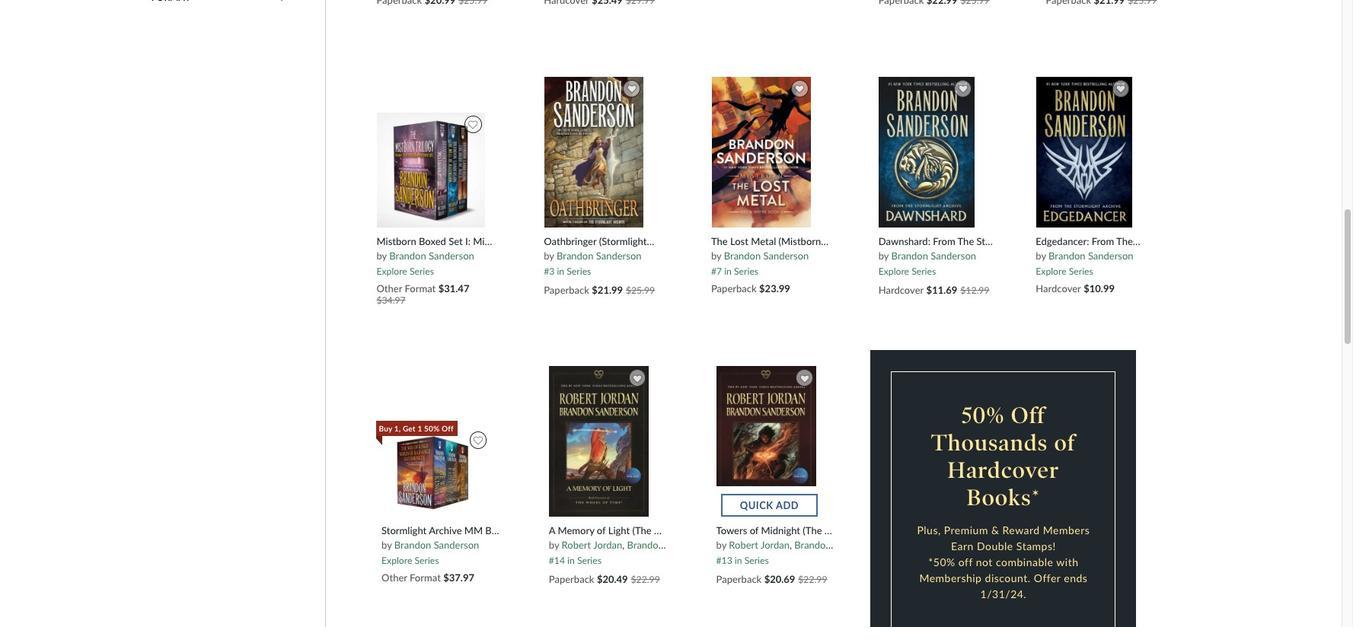 Task type: locate. For each thing, give the bounding box(es) containing it.
1 from from the left
[[933, 235, 955, 247]]

2 $22.99 from the left
[[798, 574, 827, 586]]

series inside the stormlight archive mm boxed… by brandon sanderson explore series other format $37.97
[[415, 555, 439, 567]]

plus,
[[917, 524, 941, 537]]

thousands
[[931, 430, 1048, 457]]

$11.69
[[926, 284, 957, 296]]

series up $20.69
[[744, 555, 769, 567]]

1 horizontal spatial the
[[957, 235, 974, 247]]

1 $22.99 from the left
[[631, 574, 660, 586]]

(the right the light
[[632, 525, 652, 537]]

1 horizontal spatial ,
[[790, 539, 792, 551]]

format left the $31.47
[[405, 282, 436, 294]]

brandon sanderson link for the
[[724, 249, 809, 262]]

format
[[405, 282, 436, 294], [410, 572, 441, 584]]

brandon sanderson link for dawnshard:
[[891, 249, 976, 262]]

1 horizontal spatial 50%
[[962, 402, 1005, 430]]

sanderson down a memory of light (the wheel… link
[[666, 539, 712, 551]]

0 horizontal spatial old price was $22.99 element
[[631, 574, 660, 586]]

1 the from the left
[[711, 235, 728, 247]]

series inside the lost metal (mistborn… by brandon sanderson #7 in series paperback $23.99
[[734, 265, 758, 277]]

title: dawnshard: from the stormlight archive, author: brandon sanderson image
[[878, 76, 975, 228]]

the left stormlight… at the right of page
[[957, 235, 974, 247]]

, inside the towers of midnight (the wheel… by robert jordan , brandon sanderson #13 in series paperback $20.69 $22.99
[[790, 539, 792, 551]]

mistborn…
[[473, 235, 520, 247]]

oathbringer (stormlight… by brandon sanderson #3 in series paperback $21.99 $25.99
[[544, 235, 655, 296]]

sanderson down (stormlight…
[[596, 249, 642, 262]]

wheel…
[[654, 525, 690, 537], [824, 525, 860, 537]]

other inside the stormlight archive mm boxed… by brandon sanderson explore series other format $37.97
[[381, 572, 407, 584]]

2 (the from the left
[[803, 525, 822, 537]]

brandon down a memory of light (the wheel… link
[[627, 539, 664, 551]]

$20.69
[[764, 573, 795, 586]]

explore down dawnshard:
[[878, 265, 909, 277]]

brandon down towers of midnight (the wheel… link
[[794, 539, 831, 551]]

1 robert jordan link from the left
[[562, 539, 622, 551]]

2 robert jordan link from the left
[[729, 539, 790, 551]]

brandon down stormlight
[[394, 539, 431, 551]]

from inside 'edgedancer: from the… by brandon sanderson explore series hardcover $10.99'
[[1092, 235, 1114, 247]]

1 , from the left
[[622, 539, 624, 551]]

2 jordan from the left
[[761, 539, 790, 551]]

0 horizontal spatial (the
[[632, 525, 652, 537]]

$31.47
[[438, 282, 469, 294]]

0 horizontal spatial ,
[[622, 539, 624, 551]]

by inside the lost metal (mistborn… by brandon sanderson #7 in series paperback $23.99
[[711, 249, 721, 262]]

old price was $25.99 element
[[459, 0, 488, 6], [960, 0, 990, 6], [1128, 0, 1157, 6], [626, 284, 655, 296]]

title: mistborn boxed set i: mistborn, the well of ascension, the hero of ages, author: brandon sanderson image
[[376, 112, 485, 228]]

towers of midnight (the wheel… link
[[716, 525, 860, 537]]

2 from from the left
[[1092, 235, 1114, 247]]

1 horizontal spatial old price was $22.99 element
[[798, 574, 827, 586]]

from
[[933, 235, 955, 247], [1092, 235, 1114, 247]]

1 horizontal spatial robert
[[729, 539, 758, 551]]

not
[[976, 556, 993, 569]]

mistborn boxed set i: mistborn… link
[[376, 235, 520, 248]]

brandon down edgedancer:
[[1049, 249, 1085, 262]]

0 horizontal spatial $22.99
[[631, 574, 660, 586]]

old price was $22.99 element for $22.99
[[798, 574, 827, 586]]

robert jordan link up #13 in series link
[[729, 539, 790, 551]]

of inside 50% off thousands of hardcover books*
[[1054, 430, 1076, 457]]

in right #14
[[567, 555, 575, 567]]

0 horizontal spatial from
[[933, 235, 955, 247]]

sanderson down the lost metal (mistborn… "link"
[[763, 249, 809, 262]]

sanderson down mistborn boxed set i: mistborn… "link"
[[429, 249, 474, 262]]

quick add
[[740, 500, 799, 512]]

$25.99
[[626, 284, 655, 296]]

title: stormlight archive mm boxed set i, books 1-3: the way of kings, words of radiance, oathbringer, author: brandon sanderson image
[[381, 430, 490, 518]]

explore series link down dawnshard:
[[878, 262, 936, 277]]

jordan
[[593, 539, 622, 551], [761, 539, 790, 551]]

brandon inside the stormlight archive mm boxed… by brandon sanderson explore series other format $37.97
[[394, 539, 431, 551]]

series up $20.49
[[577, 555, 602, 567]]

series up $10.99
[[1069, 265, 1093, 277]]

by up #7
[[711, 249, 721, 262]]

$10.99
[[1084, 282, 1115, 294]]

robert inside the towers of midnight (the wheel… by robert jordan , brandon sanderson #13 in series paperback $20.69 $22.99
[[729, 539, 758, 551]]

brandon inside 'edgedancer: from the… by brandon sanderson explore series hardcover $10.99'
[[1049, 249, 1085, 262]]

brandon inside a memory of light (the wheel… by robert jordan , brandon sanderson #14 in series paperback $20.49 $22.99
[[627, 539, 664, 551]]

0 horizontal spatial robert jordan link
[[562, 539, 622, 551]]

robert jordan link down memory
[[562, 539, 622, 551]]

jordan down the light
[[593, 539, 622, 551]]

paperback down "#14 in series" link
[[549, 573, 594, 586]]

(the inside the towers of midnight (the wheel… by robert jordan , brandon sanderson #13 in series paperback $20.69 $22.99
[[803, 525, 822, 537]]

explore down edgedancer:
[[1036, 265, 1066, 277]]

robert inside a memory of light (the wheel… by robert jordan , brandon sanderson #14 in series paperback $20.49 $22.99
[[562, 539, 591, 551]]

of
[[1054, 430, 1076, 457], [597, 525, 606, 537], [750, 525, 759, 537]]

1 vertical spatial other
[[381, 572, 407, 584]]

paperback down #3 in series link
[[544, 284, 589, 296]]

1 horizontal spatial of
[[750, 525, 759, 537]]

title: edgedancer: from the stormlight archive, author: brandon sanderson image
[[1035, 76, 1133, 228]]

1 vertical spatial format
[[410, 572, 441, 584]]

from inside dawnshard: from the stormlight… by brandon sanderson explore series hardcover $11.69 $12.99
[[933, 235, 955, 247]]

other inside mistborn boxed set i: mistborn… by brandon sanderson explore series other format $31.47 $34.97
[[376, 282, 402, 294]]

series right #3
[[567, 265, 591, 277]]

from right dawnshard:
[[933, 235, 955, 247]]

by inside the towers of midnight (the wheel… by robert jordan , brandon sanderson #13 in series paperback $20.69 $22.99
[[716, 539, 726, 551]]

members
[[1043, 524, 1090, 537]]

i:
[[465, 235, 471, 247]]

0 vertical spatial format
[[405, 282, 436, 294]]

1 old price was $22.99 element from the left
[[631, 574, 660, 586]]

brandon sanderson link down boxed at the left
[[389, 249, 474, 262]]

by down mistborn
[[376, 249, 387, 262]]

2 , from the left
[[790, 539, 792, 551]]

$22.99 right $20.69
[[798, 574, 827, 586]]

by inside oathbringer (stormlight… by brandon sanderson #3 in series paperback $21.99 $25.99
[[544, 249, 554, 262]]

other
[[376, 282, 402, 294], [381, 572, 407, 584]]

a memory of light (the wheel… link
[[549, 525, 690, 537]]

explore inside 'edgedancer: from the… by brandon sanderson explore series hardcover $10.99'
[[1036, 265, 1066, 277]]

title: the lost metal (mistborn series #7), author: brandon sanderson image
[[711, 76, 812, 228]]

the lost metal (mistborn… by brandon sanderson #7 in series paperback $23.99
[[711, 235, 829, 294]]

1 horizontal spatial wheel…
[[824, 525, 860, 537]]

robert up "#14 in series" link
[[562, 539, 591, 551]]

in right #3
[[557, 265, 564, 277]]

,
[[622, 539, 624, 551], [790, 539, 792, 551]]

by up #13 at the right of page
[[716, 539, 726, 551]]

paperback inside a memory of light (the wheel… by robert jordan , brandon sanderson #14 in series paperback $20.49 $22.99
[[549, 573, 594, 586]]

mm
[[464, 525, 483, 537]]

brandon down dawnshard:
[[891, 249, 928, 262]]

1 horizontal spatial (the
[[803, 525, 822, 537]]

by down a
[[549, 539, 559, 551]]

(the
[[632, 525, 652, 537], [803, 525, 822, 537]]

explore series link down mistborn
[[376, 262, 434, 277]]

paperback down #13 in series link
[[716, 573, 762, 586]]

brandon inside the towers of midnight (the wheel… by robert jordan , brandon sanderson #13 in series paperback $20.69 $22.99
[[794, 539, 831, 551]]

2 robert from the left
[[729, 539, 758, 551]]

50%
[[962, 402, 1005, 430], [424, 424, 440, 433]]

format inside mistborn boxed set i: mistborn… by brandon sanderson explore series other format $31.47 $34.97
[[405, 282, 436, 294]]

brandon sanderson link
[[389, 249, 474, 262], [557, 249, 642, 262], [724, 249, 809, 262], [891, 249, 976, 262], [1049, 249, 1133, 262], [394, 539, 479, 551], [627, 539, 712, 551], [794, 539, 879, 551]]

sanderson down edgedancer: from the… link
[[1088, 249, 1133, 262]]

series inside oathbringer (stormlight… by brandon sanderson #3 in series paperback $21.99 $25.99
[[567, 265, 591, 277]]

towers
[[716, 525, 747, 537]]

(the right 'midnight'
[[803, 525, 822, 537]]

1 jordan from the left
[[593, 539, 622, 551]]

paperback inside the lost metal (mistborn… by brandon sanderson #7 in series paperback $23.99
[[711, 282, 757, 294]]

0 horizontal spatial the
[[711, 235, 728, 247]]

1 horizontal spatial jordan
[[761, 539, 790, 551]]

buy
[[379, 424, 392, 433]]

hardcover
[[1036, 282, 1081, 294], [878, 284, 924, 296], [947, 457, 1060, 485]]

mistborn boxed set i: mistborn… by brandon sanderson explore series other format $31.47 $34.97
[[376, 235, 520, 306]]

jordan down 'midnight'
[[761, 539, 790, 551]]

of right towers
[[750, 525, 759, 537]]

0 horizontal spatial of
[[597, 525, 606, 537]]

wheel… right 'midnight'
[[824, 525, 860, 537]]

earn
[[951, 540, 974, 553]]

, down towers of midnight (the wheel… link
[[790, 539, 792, 551]]

hardcover left $11.69
[[878, 284, 924, 296]]

0 horizontal spatial wheel…
[[654, 525, 690, 537]]

boxed…
[[485, 525, 520, 537]]

explore series link down edgedancer:
[[1036, 262, 1093, 277]]

format left $37.97
[[410, 572, 441, 584]]

other down stormlight
[[381, 572, 407, 584]]

, down a memory of light (the wheel… link
[[622, 539, 624, 551]]

brandon sanderson link down edgedancer: from the… link
[[1049, 249, 1133, 262]]

by down stormlight
[[381, 539, 392, 551]]

brandon down mistborn
[[389, 249, 426, 262]]

title: oathbringer (stormlight archive series #3), author: brandon sanderson image
[[543, 76, 644, 228]]

series down archive
[[415, 555, 439, 567]]

explore series link for series
[[376, 262, 434, 277]]

paperback
[[711, 282, 757, 294], [544, 284, 589, 296], [549, 573, 594, 586], [716, 573, 762, 586]]

0 vertical spatial other
[[376, 282, 402, 294]]

explore series link down stormlight
[[381, 552, 439, 567]]

offer
[[1034, 572, 1061, 585]]

by inside a memory of light (the wheel… by robert jordan , brandon sanderson #14 in series paperback $20.49 $22.99
[[549, 539, 559, 551]]

sanderson down towers of midnight (the wheel… link
[[834, 539, 879, 551]]

explore
[[376, 265, 407, 277], [878, 265, 909, 277], [1036, 265, 1066, 277], [381, 555, 412, 567]]

1 horizontal spatial off
[[1011, 402, 1045, 430]]

series up $11.69
[[912, 265, 936, 277]]

add
[[776, 500, 799, 512]]

wheel… right the light
[[654, 525, 690, 537]]

2 wheel… from the left
[[824, 525, 860, 537]]

sanderson inside 'edgedancer: from the… by brandon sanderson explore series hardcover $10.99'
[[1088, 249, 1133, 262]]

double
[[977, 540, 1013, 553]]

2 old price was $22.99 element from the left
[[798, 574, 827, 586]]

sanderson inside the towers of midnight (the wheel… by robert jordan , brandon sanderson #13 in series paperback $20.69 $22.99
[[834, 539, 879, 551]]

sanderson down stormlight archive mm boxed… link
[[434, 539, 479, 551]]

series down boxed at the left
[[410, 265, 434, 277]]

of left the light
[[597, 525, 606, 537]]

wheel… inside the towers of midnight (the wheel… by robert jordan , brandon sanderson #13 in series paperback $20.69 $22.99
[[824, 525, 860, 537]]

oathbringer
[[544, 235, 597, 247]]

robert up #13 in series link
[[729, 539, 758, 551]]

series inside mistborn boxed set i: mistborn… by brandon sanderson explore series other format $31.47 $34.97
[[410, 265, 434, 277]]

$23.99
[[759, 282, 790, 294]]

hardcover up &
[[947, 457, 1060, 485]]

2 horizontal spatial of
[[1054, 430, 1076, 457]]

#3 in series link
[[544, 262, 591, 277]]

1 horizontal spatial from
[[1092, 235, 1114, 247]]

in right #13 at the right of page
[[735, 555, 742, 567]]

paperback down #7 in series link
[[711, 282, 757, 294]]

the left lost
[[711, 235, 728, 247]]

brandon sanderson link down the lost metal (mistborn… "link"
[[724, 249, 809, 262]]

0 horizontal spatial robert
[[562, 539, 591, 551]]

by
[[376, 249, 387, 262], [544, 249, 554, 262], [711, 249, 721, 262], [878, 249, 889, 262], [1036, 249, 1046, 262], [381, 539, 392, 551], [549, 539, 559, 551], [716, 539, 726, 551]]

1 horizontal spatial robert jordan link
[[729, 539, 790, 551]]

1 horizontal spatial $22.99
[[798, 574, 827, 586]]

brandon sanderson link for oathbringer
[[557, 249, 642, 262]]

0 horizontal spatial jordan
[[593, 539, 622, 551]]

explore series link
[[376, 262, 434, 277], [878, 262, 936, 277], [1036, 262, 1093, 277], [381, 552, 439, 567]]

series right #7
[[734, 265, 758, 277]]

other down mistborn
[[376, 282, 402, 294]]

explore down stormlight
[[381, 555, 412, 567]]

jordan inside the towers of midnight (the wheel… by robert jordan , brandon sanderson #13 in series paperback $20.69 $22.99
[[761, 539, 790, 551]]

brandon sanderson link down oathbringer (stormlight… link
[[557, 249, 642, 262]]

series inside a memory of light (the wheel… by robert jordan , brandon sanderson #14 in series paperback $20.49 $22.99
[[577, 555, 602, 567]]

1 wheel… from the left
[[654, 525, 690, 537]]

old price was $22.99 element
[[631, 574, 660, 586], [798, 574, 827, 586]]

$21.99
[[592, 284, 623, 296]]

sanderson down the dawnshard: from the stormlight… link
[[931, 249, 976, 262]]

off inside 50% off thousands of hardcover books*
[[1011, 402, 1045, 430]]

brandon down oathbringer on the top of page
[[557, 249, 594, 262]]

plus image
[[276, 0, 287, 4]]

title: towers of midnight (the wheel of time series #13), author: robert jordan image
[[716, 366, 817, 518]]

in right #7
[[724, 265, 732, 277]]

robert
[[562, 539, 591, 551], [729, 539, 758, 551]]

explore up $34.97
[[376, 265, 407, 277]]

old price was $22.99 element right $20.69
[[798, 574, 827, 586]]

brandon sanderson link down towers of midnight (the wheel… link
[[794, 539, 879, 551]]

of right thousands
[[1054, 430, 1076, 457]]

brandon inside dawnshard: from the stormlight… by brandon sanderson explore series hardcover $11.69 $12.99
[[891, 249, 928, 262]]

brandon sanderson link for mistborn
[[389, 249, 474, 262]]

by down dawnshard:
[[878, 249, 889, 262]]

brandon down lost
[[724, 249, 761, 262]]

old price was $12.99 element
[[960, 284, 989, 296]]

brandon inside the lost metal (mistborn… by brandon sanderson #7 in series paperback $23.99
[[724, 249, 761, 262]]

2 the from the left
[[957, 235, 974, 247]]

brandon sanderson link down the dawnshard: from the stormlight… link
[[891, 249, 976, 262]]

#13
[[716, 555, 732, 567]]

$22.99 right $20.49
[[631, 574, 660, 586]]

of inside a memory of light (the wheel… by robert jordan , brandon sanderson #14 in series paperback $20.49 $22.99
[[597, 525, 606, 537]]

sanderson
[[429, 249, 474, 262], [596, 249, 642, 262], [763, 249, 809, 262], [931, 249, 976, 262], [1088, 249, 1133, 262], [434, 539, 479, 551], [666, 539, 712, 551], [834, 539, 879, 551]]

hardcover left $10.99
[[1036, 282, 1081, 294]]

stormlight archive mm boxed… by brandon sanderson explore series other format $37.97
[[381, 525, 520, 584]]

$12.99
[[960, 284, 989, 296]]

in
[[557, 265, 564, 277], [724, 265, 732, 277], [567, 555, 575, 567], [735, 555, 742, 567]]

brandon sanderson link for edgedancer:
[[1049, 249, 1133, 262]]

by up #3
[[544, 249, 554, 262]]

1 robert from the left
[[562, 539, 591, 551]]

old price was $22.99 element right $20.49
[[631, 574, 660, 586]]

the
[[711, 235, 728, 247], [957, 235, 974, 247]]

robert jordan link
[[562, 539, 622, 551], [729, 539, 790, 551]]

metal
[[751, 235, 776, 247]]

brandon
[[389, 249, 426, 262], [557, 249, 594, 262], [724, 249, 761, 262], [891, 249, 928, 262], [1049, 249, 1085, 262], [394, 539, 431, 551], [627, 539, 664, 551], [794, 539, 831, 551]]

hardcover inside 'edgedancer: from the… by brandon sanderson explore series hardcover $10.99'
[[1036, 282, 1081, 294]]

from for the…
[[1092, 235, 1114, 247]]

from left the…
[[1092, 235, 1114, 247]]

brandon sanderson link down archive
[[394, 539, 479, 551]]

by down edgedancer:
[[1036, 249, 1046, 262]]

series inside 'edgedancer: from the… by brandon sanderson explore series hardcover $10.99'
[[1069, 265, 1093, 277]]

1 (the from the left
[[632, 525, 652, 537]]

50% off thousands of hardcover books*
[[931, 402, 1076, 512]]



Task type: describe. For each thing, give the bounding box(es) containing it.
by inside 'edgedancer: from the… by brandon sanderson explore series hardcover $10.99'
[[1036, 249, 1046, 262]]

paperback inside oathbringer (stormlight… by brandon sanderson #3 in series paperback $21.99 $25.99
[[544, 284, 589, 296]]

boxed
[[419, 235, 446, 247]]

a memory of light (the wheel… by robert jordan , brandon sanderson #14 in series paperback $20.49 $22.99
[[549, 525, 712, 586]]

1
[[418, 424, 422, 433]]

#7
[[711, 265, 722, 277]]

stormlight…
[[977, 235, 1029, 247]]

old price was $34.97 element
[[376, 294, 406, 306]]

explore inside dawnshard: from the stormlight… by brandon sanderson explore series hardcover $11.69 $12.99
[[878, 265, 909, 277]]

50% inside 50% off thousands of hardcover books*
[[962, 402, 1005, 430]]

membership
[[919, 572, 982, 585]]

paperback inside the towers of midnight (the wheel… by robert jordan , brandon sanderson #13 in series paperback $20.69 $22.99
[[716, 573, 762, 586]]

(stormlight…
[[599, 235, 654, 247]]

memory
[[558, 525, 594, 537]]

$37.97
[[443, 572, 474, 584]]

dawnshard: from the stormlight… link
[[878, 235, 1029, 248]]

format inside the stormlight archive mm boxed… by brandon sanderson explore series other format $37.97
[[410, 572, 441, 584]]

premium
[[944, 524, 988, 537]]

in inside a memory of light (the wheel… by robert jordan , brandon sanderson #14 in series paperback $20.49 $22.99
[[567, 555, 575, 567]]

reward
[[1002, 524, 1040, 537]]

hardcover inside 50% off thousands of hardcover books*
[[947, 457, 1060, 485]]

sanderson inside dawnshard: from the stormlight… by brandon sanderson explore series hardcover $11.69 $12.99
[[931, 249, 976, 262]]

oathbringer (stormlight… link
[[544, 235, 662, 248]]

robert jordan link for jordan
[[729, 539, 790, 551]]

from for the
[[933, 235, 955, 247]]

stormlight
[[381, 525, 427, 537]]

brandon inside mistborn boxed set i: mistborn… by brandon sanderson explore series other format $31.47 $34.97
[[389, 249, 426, 262]]

#13 in series link
[[716, 552, 769, 567]]

sanderson inside oathbringer (stormlight… by brandon sanderson #3 in series paperback $21.99 $25.99
[[596, 249, 642, 262]]

by inside dawnshard: from the stormlight… by brandon sanderson explore series hardcover $11.69 $12.99
[[878, 249, 889, 262]]

1,
[[394, 424, 401, 433]]

edgedancer: from the… link
[[1036, 235, 1154, 248]]

dawnshard: from the stormlight… by brandon sanderson explore series hardcover $11.69 $12.99
[[878, 235, 1029, 296]]

stormlight archive mm boxed… link
[[381, 525, 520, 537]]

hardcover inside dawnshard: from the stormlight… by brandon sanderson explore series hardcover $11.69 $12.99
[[878, 284, 924, 296]]

1/31/24.
[[980, 588, 1027, 601]]

0 horizontal spatial 50%
[[424, 424, 440, 433]]

the inside the lost metal (mistborn… by brandon sanderson #7 in series paperback $23.99
[[711, 235, 728, 247]]

(the inside a memory of light (the wheel… by robert jordan , brandon sanderson #14 in series paperback $20.49 $22.99
[[632, 525, 652, 537]]

title: a memory of light (the wheel of time series #14), author: robert jordan image
[[549, 366, 650, 518]]

#3
[[544, 265, 555, 277]]

wheel… inside a memory of light (the wheel… by robert jordan , brandon sanderson #14 in series paperback $20.49 $22.99
[[654, 525, 690, 537]]

quick add button
[[721, 495, 818, 517]]

plus, premium & reward members earn double stamps! *50% off not combinable with membership discount. offer ends 1/31/24.
[[917, 524, 1090, 601]]

midnight
[[761, 525, 800, 537]]

with
[[1056, 556, 1079, 569]]

discount.
[[985, 572, 1031, 585]]

in inside the towers of midnight (the wheel… by robert jordan , brandon sanderson #13 in series paperback $20.69 $22.99
[[735, 555, 742, 567]]

get
[[403, 424, 416, 433]]

(mistborn…
[[779, 235, 829, 247]]

#14 in series link
[[549, 552, 602, 567]]

light
[[608, 525, 630, 537]]

0 horizontal spatial off
[[442, 424, 454, 433]]

*50%
[[928, 556, 955, 569]]

in inside the lost metal (mistborn… by brandon sanderson #7 in series paperback $23.99
[[724, 265, 732, 277]]

robert jordan link for robert
[[562, 539, 622, 551]]

sanderson inside the stormlight archive mm boxed… by brandon sanderson explore series other format $37.97
[[434, 539, 479, 551]]

series inside the towers of midnight (the wheel… by robert jordan , brandon sanderson #13 in series paperback $20.69 $22.99
[[744, 555, 769, 567]]

explore series link for hardcover
[[878, 262, 936, 277]]

of inside the towers of midnight (the wheel… by robert jordan , brandon sanderson #13 in series paperback $20.69 $22.99
[[750, 525, 759, 537]]

sanderson inside the lost metal (mistborn… by brandon sanderson #7 in series paperback $23.99
[[763, 249, 809, 262]]

$20.49
[[597, 573, 628, 586]]

dawnshard:
[[878, 235, 930, 247]]

edgedancer:
[[1036, 235, 1089, 247]]

sanderson inside mistborn boxed set i: mistborn… by brandon sanderson explore series other format $31.47 $34.97
[[429, 249, 474, 262]]

the…
[[1116, 235, 1140, 247]]

combinable
[[996, 556, 1053, 569]]

#14
[[549, 555, 565, 567]]

the lost metal (mistborn… link
[[711, 235, 829, 248]]

jordan inside a memory of light (the wheel… by robert jordan , brandon sanderson #14 in series paperback $20.49 $22.99
[[593, 539, 622, 551]]

by inside mistborn boxed set i: mistborn… by brandon sanderson explore series other format $31.47 $34.97
[[376, 249, 387, 262]]

sanderson inside a memory of light (the wheel… by robert jordan , brandon sanderson #14 in series paperback $20.49 $22.99
[[666, 539, 712, 551]]

old price was $22.99 element for $20.49
[[631, 574, 660, 586]]

in inside oathbringer (stormlight… by brandon sanderson #3 in series paperback $21.99 $25.99
[[557, 265, 564, 277]]

brandon inside oathbringer (stormlight… by brandon sanderson #3 in series paperback $21.99 $25.99
[[557, 249, 594, 262]]

&
[[991, 524, 999, 537]]

edgedancer: from the… by brandon sanderson explore series hardcover $10.99
[[1036, 235, 1140, 294]]

old price was $25.99 element containing $25.99
[[626, 284, 655, 296]]

buy 1, get 1 50% off
[[379, 424, 454, 433]]

a
[[549, 525, 555, 537]]

ends
[[1064, 572, 1088, 585]]

the inside dawnshard: from the stormlight… by brandon sanderson explore series hardcover $11.69 $12.99
[[957, 235, 974, 247]]

explore inside mistborn boxed set i: mistborn… by brandon sanderson explore series other format $31.47 $34.97
[[376, 265, 407, 277]]

, inside a memory of light (the wheel… by robert jordan , brandon sanderson #14 in series paperback $20.49 $22.99
[[622, 539, 624, 551]]

brandon sanderson link down a memory of light (the wheel… link
[[627, 539, 712, 551]]

#7 in series link
[[711, 262, 758, 277]]

quick
[[740, 500, 773, 512]]

towers of midnight (the wheel… by robert jordan , brandon sanderson #13 in series paperback $20.69 $22.99
[[716, 525, 879, 586]]

brandon sanderson link for stormlight
[[394, 539, 479, 551]]

off
[[958, 556, 973, 569]]

by inside the stormlight archive mm boxed… by brandon sanderson explore series other format $37.97
[[381, 539, 392, 551]]

stamps!
[[1016, 540, 1056, 553]]

set
[[449, 235, 463, 247]]

lost
[[730, 235, 748, 247]]

$22.99 inside the towers of midnight (the wheel… by robert jordan , brandon sanderson #13 in series paperback $20.69 $22.99
[[798, 574, 827, 586]]

explore inside the stormlight archive mm boxed… by brandon sanderson explore series other format $37.97
[[381, 555, 412, 567]]

mistborn
[[376, 235, 416, 247]]

explore series link for $10.99
[[1036, 262, 1093, 277]]

$34.97
[[376, 294, 406, 306]]

$22.99 inside a memory of light (the wheel… by robert jordan , brandon sanderson #14 in series paperback $20.49 $22.99
[[631, 574, 660, 586]]

books*
[[967, 485, 1040, 512]]

old price was $29.99 element
[[626, 0, 655, 6]]

series inside dawnshard: from the stormlight… by brandon sanderson explore series hardcover $11.69 $12.99
[[912, 265, 936, 277]]

explore series link for other
[[381, 552, 439, 567]]

archive
[[429, 525, 462, 537]]



Task type: vqa. For each thing, say whether or not it's contained in the screenshot.


